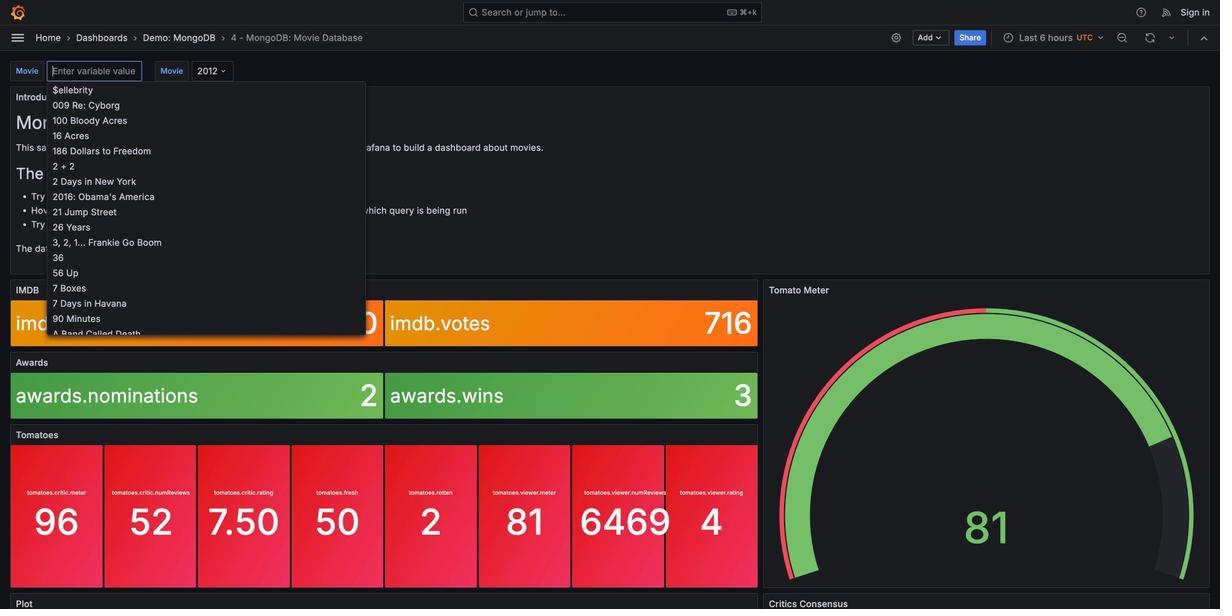 Task type: vqa. For each thing, say whether or not it's contained in the screenshot.
Auto Refresh Turned Off. Choose Refresh Time Interval image
yes



Task type: describe. For each thing, give the bounding box(es) containing it.
zoom out time range image
[[1117, 32, 1128, 44]]

auto refresh turned off. choose refresh time interval image
[[1167, 33, 1177, 43]]

news image
[[1162, 7, 1173, 18]]

open menu image
[[10, 30, 25, 45]]

variable options element
[[47, 82, 366, 610]]



Task type: locate. For each thing, give the bounding box(es) containing it.
dashboard settings image
[[891, 32, 902, 44]]

None button
[[47, 82, 366, 97], [47, 97, 366, 113], [47, 113, 366, 128], [47, 128, 366, 143], [47, 143, 366, 158], [47, 158, 366, 174], [47, 174, 366, 189], [47, 189, 366, 204], [47, 204, 366, 219], [47, 219, 366, 235], [47, 235, 366, 250], [47, 250, 366, 265], [47, 265, 366, 280], [47, 280, 366, 296], [47, 296, 366, 311], [47, 311, 366, 326], [47, 326, 366, 341], [47, 82, 366, 97], [47, 97, 366, 113], [47, 113, 366, 128], [47, 128, 366, 143], [47, 143, 366, 158], [47, 158, 366, 174], [47, 174, 366, 189], [47, 189, 366, 204], [47, 204, 366, 219], [47, 219, 366, 235], [47, 235, 366, 250], [47, 250, 366, 265], [47, 265, 366, 280], [47, 280, 366, 296], [47, 296, 366, 311], [47, 311, 366, 326], [47, 326, 366, 341]]

help image
[[1136, 7, 1148, 18]]

Enter variable value text field
[[47, 61, 142, 81]]

refresh dashboard image
[[1145, 32, 1156, 44]]

grafana image
[[10, 5, 25, 20]]



